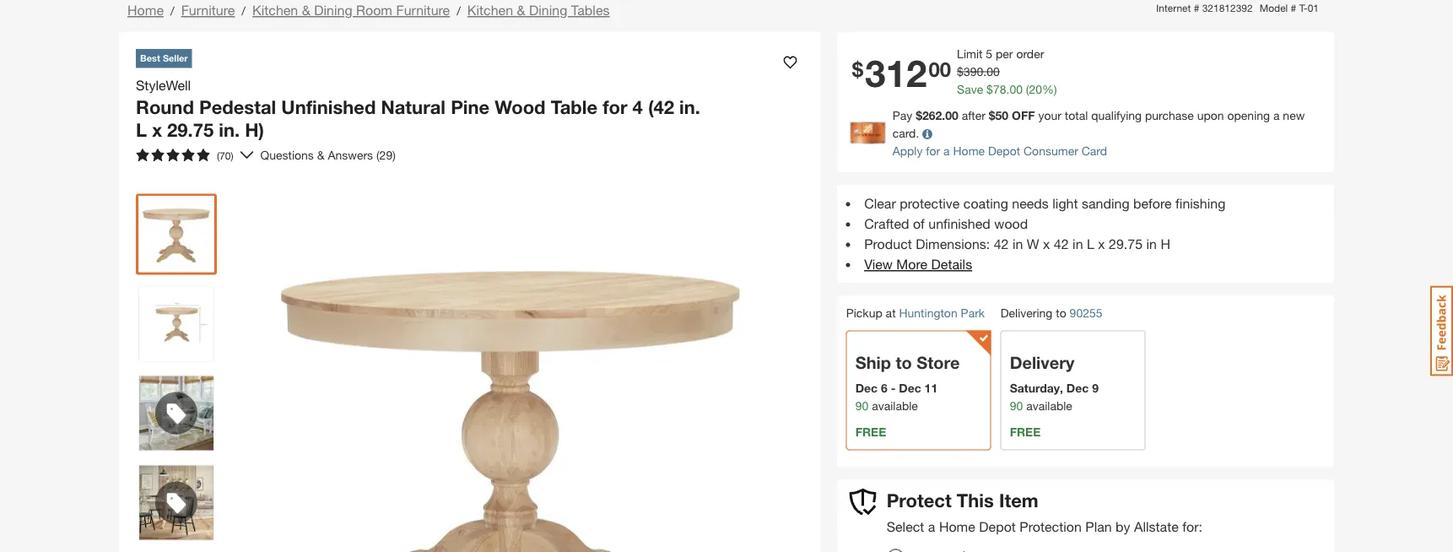 Task type: describe. For each thing, give the bounding box(es) containing it.
best
[[140, 53, 160, 64]]

unfinished stylewell kitchen dining tables t 01 77 hotspot.0 image
[[139, 376, 214, 450]]

by
[[1116, 519, 1131, 535]]

kitchen & dining tables link
[[467, 2, 610, 18]]

order
[[1017, 46, 1044, 60]]

90255 link
[[1070, 304, 1103, 322]]

ship
[[856, 352, 891, 373]]

pine
[[451, 95, 490, 118]]

this
[[957, 489, 994, 511]]

wood
[[495, 95, 546, 118]]

1 # from the left
[[1194, 2, 1200, 14]]

for inside stylewell round pedestal unfinished natural pine wood table for 4 (42 in. l x 29.75 in. h)
[[603, 95, 628, 118]]

0 vertical spatial depot
[[988, 143, 1021, 157]]

90 inside ship to store dec 6 - dec 11 90 available
[[856, 399, 869, 413]]

2 horizontal spatial &
[[517, 2, 526, 18]]

apply for a home depot consumer card
[[893, 143, 1107, 157]]

%)
[[1042, 82, 1057, 96]]

save
[[957, 82, 984, 96]]

table
[[551, 95, 598, 118]]

before
[[1134, 195, 1172, 211]]

5 stars image
[[136, 148, 210, 162]]

select
[[887, 519, 925, 535]]

90255
[[1070, 306, 1103, 320]]

x inside stylewell round pedestal unfinished natural pine wood table for 4 (42 in. l x 29.75 in. h)
[[152, 119, 162, 141]]

1 horizontal spatial x
[[1043, 236, 1050, 252]]

new
[[1283, 108, 1305, 122]]

qualifying
[[1092, 108, 1142, 122]]

(70) link
[[129, 141, 254, 168]]

78
[[993, 82, 1007, 96]]

dec inside delivery saturday, dec 9 90 available
[[1067, 381, 1089, 395]]

29.75 inside clear protective coating needs light sanding before finishing crafted of unfinished wood product dimensions: 42 in w x 42 in l x 29.75 in h view more details
[[1109, 236, 1143, 252]]

limit
[[957, 46, 983, 60]]

card.
[[893, 126, 919, 140]]

purchase
[[1145, 108, 1194, 122]]

your
[[1039, 108, 1062, 122]]

5
[[986, 46, 993, 60]]

protect this item select a home depot protection plan by allstate for:
[[887, 489, 1203, 535]]

29.75 inside stylewell round pedestal unfinished natural pine wood table for 4 (42 in. l x 29.75 in. h)
[[167, 119, 214, 141]]

available inside delivery saturday, dec 9 90 available
[[1027, 399, 1073, 413]]

internet # 321812392 model # t-01
[[1157, 2, 1319, 14]]

to for 90255
[[1056, 306, 1067, 319]]

delivering
[[1001, 306, 1053, 319]]

1 42 from the left
[[994, 236, 1009, 252]]

park
[[961, 306, 985, 319]]

to for store
[[896, 352, 912, 373]]

room
[[356, 2, 393, 18]]

unfinished stylewell kitchen dining tables t 01 64.0 image
[[139, 197, 214, 271]]

apply now image
[[851, 122, 893, 144]]

light
[[1053, 195, 1078, 211]]

protect
[[887, 489, 952, 511]]

1 vertical spatial .
[[1007, 82, 1010, 96]]

model
[[1260, 2, 1288, 14]]

protective
[[900, 195, 960, 211]]

for:
[[1183, 519, 1203, 535]]

seller
[[163, 53, 188, 64]]

2 kitchen from the left
[[467, 2, 513, 18]]

pickup
[[846, 306, 883, 319]]

2 horizontal spatial x
[[1098, 236, 1105, 252]]

1 horizontal spatial in.
[[680, 95, 700, 118]]

ship to store dec 6 - dec 11 90 available
[[856, 352, 960, 413]]

(70) button
[[129, 141, 240, 168]]

6
[[881, 381, 888, 395]]

(70)
[[217, 149, 233, 161]]

best seller
[[140, 53, 188, 64]]

l inside stylewell round pedestal unfinished natural pine wood table for 4 (42 in. l x 29.75 in. h)
[[136, 119, 147, 141]]

50
[[996, 108, 1009, 122]]

stylewell
[[136, 77, 191, 93]]

home link
[[127, 2, 164, 18]]

your total qualifying purchase upon opening a new card.
[[893, 108, 1305, 140]]

20
[[1029, 82, 1042, 96]]

saturday,
[[1010, 381, 1064, 395]]

product
[[864, 236, 912, 252]]

answers
[[328, 148, 373, 162]]

321812392
[[1203, 2, 1253, 14]]

view
[[864, 256, 893, 272]]

(29)
[[376, 148, 396, 162]]

1 in from the left
[[1013, 236, 1023, 252]]

huntington
[[899, 306, 958, 319]]

of
[[913, 216, 925, 232]]

info image
[[923, 129, 933, 139]]

more
[[897, 256, 928, 272]]

$ 312 00 limit 5 per order $ 390 . 00 save $ 78 . 00 ( 20 %)
[[852, 46, 1057, 96]]

pay
[[893, 108, 913, 122]]

apply
[[893, 143, 923, 157]]

tables
[[571, 2, 610, 18]]

dimensions:
[[916, 236, 990, 252]]

upon
[[1197, 108, 1224, 122]]

details
[[931, 256, 973, 272]]

01
[[1308, 2, 1319, 14]]

262.00
[[923, 108, 959, 122]]

pedestal
[[199, 95, 276, 118]]

2 horizontal spatial 00
[[1010, 82, 1023, 96]]

2 dec from the left
[[899, 381, 921, 395]]

h)
[[245, 119, 264, 141]]

card
[[1082, 143, 1107, 157]]

coating
[[964, 195, 1009, 211]]



Task type: locate. For each thing, give the bounding box(es) containing it.
home down the after
[[953, 143, 985, 157]]

& left tables
[[517, 2, 526, 18]]

opening
[[1228, 108, 1270, 122]]

home down this
[[939, 519, 976, 535]]

0 vertical spatial to
[[1056, 306, 1067, 319]]

1 horizontal spatial a
[[944, 143, 950, 157]]

after
[[962, 108, 986, 122]]

# right internet
[[1194, 2, 1200, 14]]

$ right the after
[[989, 108, 996, 122]]

crafted
[[864, 216, 909, 232]]

home
[[127, 2, 164, 18], [953, 143, 985, 157], [939, 519, 976, 535]]

2 available from the left
[[1027, 399, 1073, 413]]

questions & answers (29)
[[260, 148, 396, 162]]

store
[[917, 352, 960, 373]]

2 horizontal spatial a
[[1274, 108, 1280, 122]]

0 horizontal spatial /
[[170, 4, 174, 18]]

0 vertical spatial 29.75
[[167, 119, 214, 141]]

2 # from the left
[[1291, 2, 1297, 14]]

2 vertical spatial home
[[939, 519, 976, 535]]

1 horizontal spatial to
[[1056, 306, 1067, 319]]

1 / from the left
[[170, 4, 174, 18]]

0 vertical spatial a
[[1274, 108, 1280, 122]]

1 available from the left
[[872, 399, 918, 413]]

& left answers
[[317, 148, 325, 162]]

a
[[1274, 108, 1280, 122], [944, 143, 950, 157], [928, 519, 936, 535]]

0 horizontal spatial furniture
[[181, 2, 235, 18]]

. down 5
[[984, 64, 987, 78]]

390
[[964, 64, 984, 78]]

stylewell round pedestal unfinished natural pine wood table for 4 (42 in. l x 29.75 in. h)
[[136, 77, 700, 141]]

delivery
[[1010, 352, 1075, 373]]

finishing
[[1176, 195, 1226, 211]]

1 horizontal spatial available
[[1027, 399, 1073, 413]]

furniture link
[[181, 2, 235, 18]]

1 horizontal spatial free
[[1010, 425, 1041, 439]]

1 horizontal spatial /
[[242, 4, 246, 18]]

stylewell link
[[136, 75, 198, 95]]

00 left (
[[1010, 82, 1023, 96]]

x down round
[[152, 119, 162, 141]]

/ right home "link"
[[170, 4, 174, 18]]

home up best
[[127, 2, 164, 18]]

0 horizontal spatial #
[[1194, 2, 1200, 14]]

to left 90255
[[1056, 306, 1067, 319]]

1 horizontal spatial 00
[[987, 64, 1000, 78]]

available
[[872, 399, 918, 413], [1027, 399, 1073, 413]]

plan
[[1086, 519, 1112, 535]]

90 inside delivery saturday, dec 9 90 available
[[1010, 399, 1023, 413]]

0 horizontal spatial in
[[1013, 236, 1023, 252]]

$ left 312
[[852, 57, 864, 81]]

dining left room
[[314, 2, 352, 18]]

2 horizontal spatial dec
[[1067, 381, 1089, 395]]

l down sanding
[[1087, 236, 1095, 252]]

2 free from the left
[[1010, 425, 1041, 439]]

1 90 from the left
[[856, 399, 869, 413]]

furniture up seller
[[181, 2, 235, 18]]

free down saturday,
[[1010, 425, 1041, 439]]

3 in from the left
[[1147, 236, 1157, 252]]

$ down the limit
[[957, 64, 964, 78]]

free for to
[[856, 425, 886, 439]]

depot down 50
[[988, 143, 1021, 157]]

0 horizontal spatial .
[[984, 64, 987, 78]]

0 horizontal spatial dining
[[314, 2, 352, 18]]

h
[[1161, 236, 1171, 252]]

at
[[886, 306, 896, 319]]

0 horizontal spatial in.
[[219, 119, 240, 141]]

# left t-
[[1291, 2, 1297, 14]]

1 horizontal spatial 42
[[1054, 236, 1069, 252]]

for
[[603, 95, 628, 118], [926, 143, 940, 157]]

$ right pay
[[916, 108, 923, 122]]

1 free from the left
[[856, 425, 886, 439]]

0 horizontal spatial dec
[[856, 381, 878, 395]]

1 vertical spatial 29.75
[[1109, 236, 1143, 252]]

2 42 from the left
[[1054, 236, 1069, 252]]

to inside delivering to 90255
[[1056, 306, 1067, 319]]

1 vertical spatial in.
[[219, 119, 240, 141]]

2 / from the left
[[242, 4, 246, 18]]

3 / from the left
[[457, 4, 461, 18]]

1 horizontal spatial dining
[[529, 2, 568, 18]]

1 horizontal spatial in
[[1073, 236, 1083, 252]]

0 horizontal spatial a
[[928, 519, 936, 535]]

t-
[[1300, 2, 1308, 14]]

1 horizontal spatial #
[[1291, 2, 1297, 14]]

available inside ship to store dec 6 - dec 11 90 available
[[872, 399, 918, 413]]

90 down ship
[[856, 399, 869, 413]]

0 horizontal spatial 90
[[856, 399, 869, 413]]

0 horizontal spatial &
[[302, 2, 310, 18]]

per
[[996, 46, 1013, 60]]

90
[[856, 399, 869, 413], [1010, 399, 1023, 413]]

0 horizontal spatial kitchen
[[252, 2, 298, 18]]

1 kitchen from the left
[[252, 2, 298, 18]]

. left (
[[1007, 82, 1010, 96]]

$
[[852, 57, 864, 81], [957, 64, 964, 78], [987, 82, 993, 96], [916, 108, 923, 122], [989, 108, 996, 122]]

1 horizontal spatial l
[[1087, 236, 1095, 252]]

huntington park button
[[899, 306, 985, 319]]

0 vertical spatial in.
[[680, 95, 700, 118]]

dec right -
[[899, 381, 921, 395]]

w
[[1027, 236, 1040, 252]]

29.75 up (70) link
[[167, 119, 214, 141]]

clear protective coating needs light sanding before finishing crafted of unfinished wood product dimensions: 42 in w x 42 in l x 29.75 in h view more details
[[864, 195, 1226, 272]]

internet
[[1157, 2, 1191, 14]]

available down saturday,
[[1027, 399, 1073, 413]]

0 horizontal spatial for
[[603, 95, 628, 118]]

unfinished
[[929, 216, 991, 232]]

90 down saturday,
[[1010, 399, 1023, 413]]

/ left 'kitchen & dining tables' link on the top left of the page
[[457, 4, 461, 18]]

to right ship
[[896, 352, 912, 373]]

& left room
[[302, 2, 310, 18]]

home inside protect this item select a home depot protection plan by allstate for:
[[939, 519, 976, 535]]

a down 262.00 at the top of the page
[[944, 143, 950, 157]]

1 vertical spatial for
[[926, 143, 940, 157]]

0 horizontal spatial 29.75
[[167, 119, 214, 141]]

pickup at huntington park
[[846, 306, 985, 319]]

for down info image
[[926, 143, 940, 157]]

0 horizontal spatial 42
[[994, 236, 1009, 252]]

l down round
[[136, 119, 147, 141]]

allstate
[[1134, 519, 1179, 535]]

depot
[[988, 143, 1021, 157], [979, 519, 1016, 535]]

l inside clear protective coating needs light sanding before finishing crafted of unfinished wood product dimensions: 42 in w x 42 in l x 29.75 in h view more details
[[1087, 236, 1095, 252]]

dining
[[314, 2, 352, 18], [529, 2, 568, 18]]

00 down 5
[[987, 64, 1000, 78]]

0 vertical spatial for
[[603, 95, 628, 118]]

2 dining from the left
[[529, 2, 568, 18]]

feedback link image
[[1431, 285, 1454, 376]]

questions
[[260, 148, 314, 162]]

1 dec from the left
[[856, 381, 878, 395]]

for left 4
[[603, 95, 628, 118]]

a inside protect this item select a home depot protection plan by allstate for:
[[928, 519, 936, 535]]

1 horizontal spatial for
[[926, 143, 940, 157]]

depot down item on the bottom right
[[979, 519, 1016, 535]]

to inside ship to store dec 6 - dec 11 90 available
[[896, 352, 912, 373]]

1 vertical spatial l
[[1087, 236, 1095, 252]]

unfinished
[[281, 95, 376, 118]]

x right w
[[1043, 236, 1050, 252]]

free for saturday,
[[1010, 425, 1041, 439]]

dec
[[856, 381, 878, 395], [899, 381, 921, 395], [1067, 381, 1089, 395]]

item
[[999, 489, 1039, 511]]

furniture right room
[[396, 2, 450, 18]]

0 horizontal spatial l
[[136, 119, 147, 141]]

in left h
[[1147, 236, 1157, 252]]

kitchen & dining room furniture link
[[252, 2, 450, 18]]

1 horizontal spatial &
[[317, 148, 325, 162]]

1 horizontal spatial furniture
[[396, 2, 450, 18]]

clear
[[864, 195, 896, 211]]

0 vertical spatial home
[[127, 2, 164, 18]]

wood
[[995, 216, 1028, 232]]

free
[[856, 425, 886, 439], [1010, 425, 1041, 439]]

.
[[984, 64, 987, 78], [1007, 82, 1010, 96]]

pay $ 262.00 after $ 50 off
[[893, 108, 1035, 122]]

2 furniture from the left
[[396, 2, 450, 18]]

1 horizontal spatial dec
[[899, 381, 921, 395]]

off
[[1012, 108, 1035, 122]]

42 right w
[[1054, 236, 1069, 252]]

in down the light
[[1073, 236, 1083, 252]]

29.75 left h
[[1109, 236, 1143, 252]]

unfinished stylewell kitchen dining tables t 01 e1.1 image
[[139, 287, 214, 361]]

1 horizontal spatial .
[[1007, 82, 1010, 96]]

1 horizontal spatial 29.75
[[1109, 236, 1143, 252]]

round
[[136, 95, 194, 118]]

2 vertical spatial a
[[928, 519, 936, 535]]

a right select at the right bottom of page
[[928, 519, 936, 535]]

dec left 9
[[1067, 381, 1089, 395]]

dec left 6
[[856, 381, 878, 395]]

1 dining from the left
[[314, 2, 352, 18]]

1 furniture from the left
[[181, 2, 235, 18]]

#
[[1194, 2, 1200, 14], [1291, 2, 1297, 14]]

0 horizontal spatial x
[[152, 119, 162, 141]]

29.75
[[167, 119, 214, 141], [1109, 236, 1143, 252]]

to
[[1056, 306, 1067, 319], [896, 352, 912, 373]]

0 horizontal spatial available
[[872, 399, 918, 413]]

0 vertical spatial l
[[136, 119, 147, 141]]

0 horizontal spatial 00
[[929, 57, 951, 81]]

kitchen
[[252, 2, 298, 18], [467, 2, 513, 18]]

home / furniture / kitchen & dining room furniture / kitchen & dining tables
[[127, 2, 610, 18]]

/ right furniture link
[[242, 4, 246, 18]]

in
[[1013, 236, 1023, 252], [1073, 236, 1083, 252], [1147, 236, 1157, 252]]

x down sanding
[[1098, 236, 1105, 252]]

1 vertical spatial depot
[[979, 519, 1016, 535]]

/
[[170, 4, 174, 18], [242, 4, 246, 18], [457, 4, 461, 18]]

unfinished stylewell kitchen dining tables t 01 1f hotspot.1 image
[[139, 466, 214, 540]]

42 down wood
[[994, 236, 1009, 252]]

4
[[633, 95, 643, 118]]

delivery saturday, dec 9 90 available
[[1010, 352, 1099, 413]]

3 dec from the left
[[1067, 381, 1089, 395]]

total
[[1065, 108, 1088, 122]]

a left new
[[1274, 108, 1280, 122]]

(42
[[648, 95, 674, 118]]

in. right the (42
[[680, 95, 700, 118]]

0 horizontal spatial to
[[896, 352, 912, 373]]

0 vertical spatial .
[[984, 64, 987, 78]]

&
[[302, 2, 310, 18], [517, 2, 526, 18], [317, 148, 325, 162]]

2 in from the left
[[1073, 236, 1083, 252]]

$ right save
[[987, 82, 993, 96]]

in. down pedestal
[[219, 119, 240, 141]]

in left w
[[1013, 236, 1023, 252]]

312
[[865, 51, 927, 95]]

0 horizontal spatial free
[[856, 425, 886, 439]]

(
[[1026, 82, 1029, 96]]

2 90 from the left
[[1010, 399, 1023, 413]]

a inside your total qualifying purchase upon opening a new card.
[[1274, 108, 1280, 122]]

1 vertical spatial to
[[896, 352, 912, 373]]

2 horizontal spatial /
[[457, 4, 461, 18]]

consumer
[[1024, 143, 1079, 157]]

-
[[891, 381, 896, 395]]

1 horizontal spatial 90
[[1010, 399, 1023, 413]]

depot inside protect this item select a home depot protection plan by allstate for:
[[979, 519, 1016, 535]]

1 vertical spatial home
[[953, 143, 985, 157]]

00 left the limit
[[929, 57, 951, 81]]

available down -
[[872, 399, 918, 413]]

1 horizontal spatial kitchen
[[467, 2, 513, 18]]

free down 6
[[856, 425, 886, 439]]

delivering to 90255
[[1001, 306, 1103, 320]]

2 horizontal spatial in
[[1147, 236, 1157, 252]]

natural
[[381, 95, 446, 118]]

1 vertical spatial a
[[944, 143, 950, 157]]

dining left tables
[[529, 2, 568, 18]]

view more details link
[[864, 256, 973, 272]]



Task type: vqa. For each thing, say whether or not it's contained in the screenshot.
Lemonwood
no



